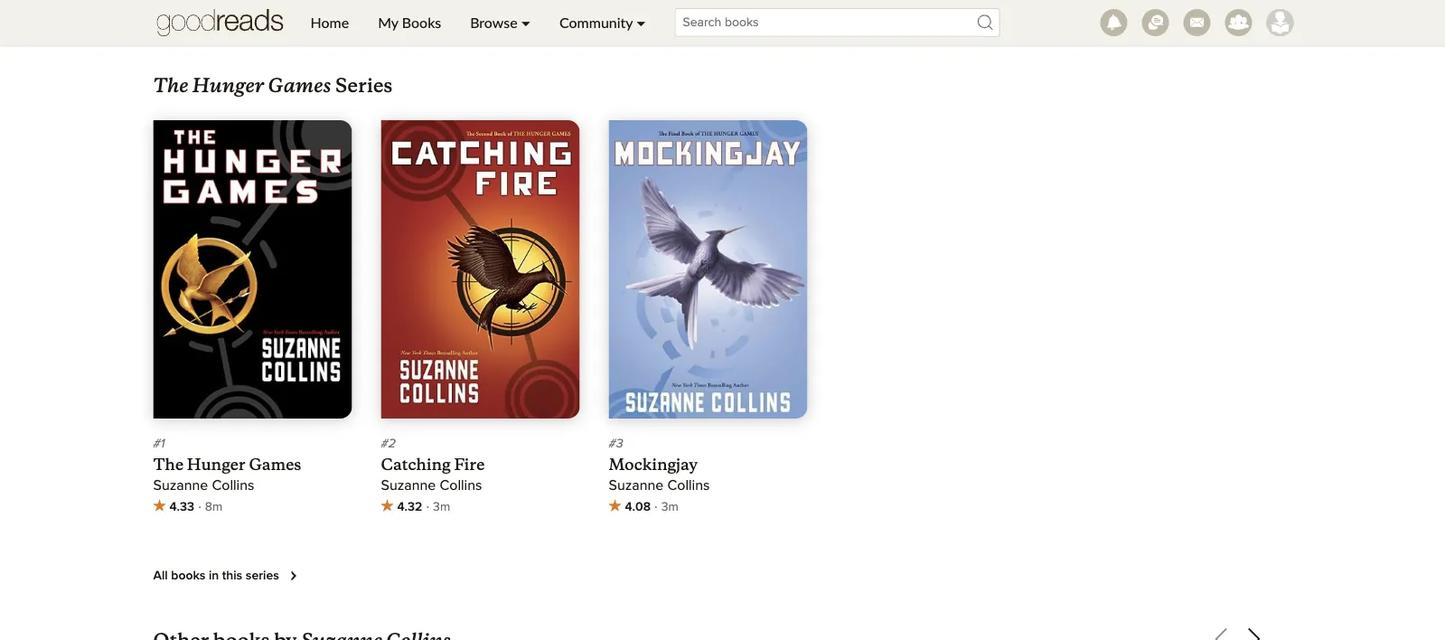 Task type: describe. For each thing, give the bounding box(es) containing it.
#3 mockingjay suzanne collins
[[609, 438, 710, 494]]

games inside #1 the hunger games suzanne collins
[[249, 455, 302, 475]]

8m
[[205, 501, 223, 514]]

4.32
[[397, 501, 423, 514]]

0 vertical spatial games
[[268, 70, 331, 98]]

my books
[[378, 14, 441, 31]]

0 vertical spatial hunger
[[192, 70, 265, 98]]

suzanne inside #1 the hunger games suzanne collins
[[153, 479, 208, 494]]

in
[[209, 570, 219, 583]]

catching
[[381, 455, 451, 475]]

browse
[[470, 14, 518, 31]]

browse ▾
[[470, 14, 531, 31]]

community
[[560, 14, 633, 31]]

this
[[222, 570, 243, 583]]

4.33
[[170, 501, 195, 514]]

collins inside #2 catching fire suzanne collins
[[440, 479, 482, 494]]

community ▾
[[560, 14, 646, 31]]

3m for suzanne
[[662, 501, 679, 514]]

profile image for bob builder. image
[[1267, 9, 1294, 36]]

the inside #1 the hunger games suzanne collins
[[153, 455, 184, 475]]

browse ▾ link
[[456, 0, 545, 45]]

Search by book title or ISBN text field
[[675, 8, 1001, 37]]

series
[[336, 74, 393, 98]]

book cover image for catching fire
[[381, 121, 580, 422]]

#2 catching fire suzanne collins
[[381, 438, 485, 494]]

suzanne inside #2 catching fire suzanne collins
[[381, 479, 436, 494]]

hunger inside #1 the hunger games suzanne collins
[[187, 455, 246, 475]]

collins inside #1 the hunger games suzanne collins
[[212, 479, 255, 494]]

#2
[[381, 438, 396, 451]]

3m for fire
[[433, 501, 451, 514]]

book cover image for the hunger games
[[153, 121, 352, 422]]



Task type: locate. For each thing, give the bounding box(es) containing it.
#1 the hunger games suzanne collins
[[153, 438, 302, 494]]

1 horizontal spatial ▾
[[637, 14, 646, 31]]

1 ▾ from the left
[[522, 14, 531, 31]]

0 horizontal spatial ▾
[[522, 14, 531, 31]]

suzanne inside #3 mockingjay suzanne collins
[[609, 479, 664, 494]]

collins
[[212, 479, 255, 494], [440, 479, 482, 494], [668, 479, 710, 494]]

games up the 4.33 stars, 8 million ratings figure
[[249, 455, 302, 475]]

0 horizontal spatial 3m
[[433, 501, 451, 514]]

mockingjay
[[609, 455, 698, 475]]

3 book cover image from the left
[[609, 121, 808, 422]]

2 the from the top
[[153, 455, 184, 475]]

suzanne
[[153, 479, 208, 494], [381, 479, 436, 494], [609, 479, 664, 494]]

▾ right browse
[[522, 14, 531, 31]]

1 vertical spatial games
[[249, 455, 302, 475]]

3m inside 4.08 stars, 3 million ratings figure
[[662, 501, 679, 514]]

home link
[[296, 0, 364, 45]]

3 collins from the left
[[668, 479, 710, 494]]

4.33 stars, 8 million ratings figure
[[153, 497, 352, 518]]

the
[[153, 70, 189, 98], [153, 455, 184, 475]]

the down '#1' at the left bottom of page
[[153, 455, 184, 475]]

collins down fire
[[440, 479, 482, 494]]

community ▾ link
[[545, 0, 661, 45]]

1 horizontal spatial suzanne
[[381, 479, 436, 494]]

#3
[[609, 438, 624, 451]]

4.32 stars, 3 million ratings figure
[[381, 497, 580, 518]]

2 horizontal spatial suzanne
[[609, 479, 664, 494]]

1 horizontal spatial collins
[[440, 479, 482, 494]]

0 horizontal spatial collins
[[212, 479, 255, 494]]

suzanne up 4.33
[[153, 479, 208, 494]]

all
[[153, 570, 168, 583]]

collins inside #3 mockingjay suzanne collins
[[668, 479, 710, 494]]

collins up 4.08 stars, 3 million ratings figure
[[668, 479, 710, 494]]

3m
[[433, 501, 451, 514], [662, 501, 679, 514]]

1 horizontal spatial book cover image
[[381, 121, 580, 422]]

3m right 4.08
[[662, 501, 679, 514]]

books
[[171, 570, 206, 583]]

#1
[[153, 438, 165, 451]]

suzanne up 4.32
[[381, 479, 436, 494]]

suzanne up 4.08
[[609, 479, 664, 494]]

1 book cover image from the left
[[153, 121, 352, 422]]

2 horizontal spatial book cover image
[[609, 121, 808, 422]]

hunger
[[192, 70, 265, 98], [187, 455, 246, 475]]

2 ▾ from the left
[[637, 14, 646, 31]]

the down home image
[[153, 70, 189, 98]]

1 vertical spatial the
[[153, 455, 184, 475]]

hunger up 8m
[[187, 455, 246, 475]]

home image
[[157, 0, 283, 45]]

my
[[378, 14, 398, 31]]

series
[[246, 570, 279, 583]]

None search field
[[661, 8, 1015, 37]]

1 the from the top
[[153, 70, 189, 98]]

my books link
[[364, 0, 456, 45]]

1 3m from the left
[[433, 501, 451, 514]]

1 suzanne from the left
[[153, 479, 208, 494]]

the hunger games series
[[153, 70, 393, 98]]

collins up 8m
[[212, 479, 255, 494]]

all books in this series link
[[153, 565, 305, 587]]

2 suzanne from the left
[[381, 479, 436, 494]]

2 3m from the left
[[662, 501, 679, 514]]

all books in this series
[[153, 570, 279, 583]]

books
[[402, 14, 441, 31]]

0 horizontal spatial book cover image
[[153, 121, 352, 422]]

▾ for browse ▾
[[522, 14, 531, 31]]

4.08
[[625, 501, 651, 514]]

3m inside 4.32 stars, 3 million ratings figure
[[433, 501, 451, 514]]

2 book cover image from the left
[[381, 121, 580, 422]]

1 vertical spatial hunger
[[187, 455, 246, 475]]

games
[[268, 70, 331, 98], [249, 455, 302, 475]]

1 collins from the left
[[212, 479, 255, 494]]

3 suzanne from the left
[[609, 479, 664, 494]]

4.08 stars, 3 million ratings figure
[[609, 497, 808, 518]]

3m right 4.32
[[433, 501, 451, 514]]

hunger down home image
[[192, 70, 265, 98]]

fire
[[454, 455, 485, 475]]

▾ for community ▾
[[637, 14, 646, 31]]

▾
[[522, 14, 531, 31], [637, 14, 646, 31]]

1 horizontal spatial 3m
[[662, 501, 679, 514]]

book cover image
[[153, 121, 352, 422], [381, 121, 580, 422], [609, 121, 808, 422]]

games left the series
[[268, 70, 331, 98]]

2 horizontal spatial collins
[[668, 479, 710, 494]]

▾ right the community
[[637, 14, 646, 31]]

0 vertical spatial the
[[153, 70, 189, 98]]

0 horizontal spatial suzanne
[[153, 479, 208, 494]]

book cover image for mockingjay
[[609, 121, 808, 422]]

2 collins from the left
[[440, 479, 482, 494]]

home
[[311, 14, 349, 31]]



Task type: vqa. For each thing, say whether or not it's contained in the screenshot.
the 219
no



